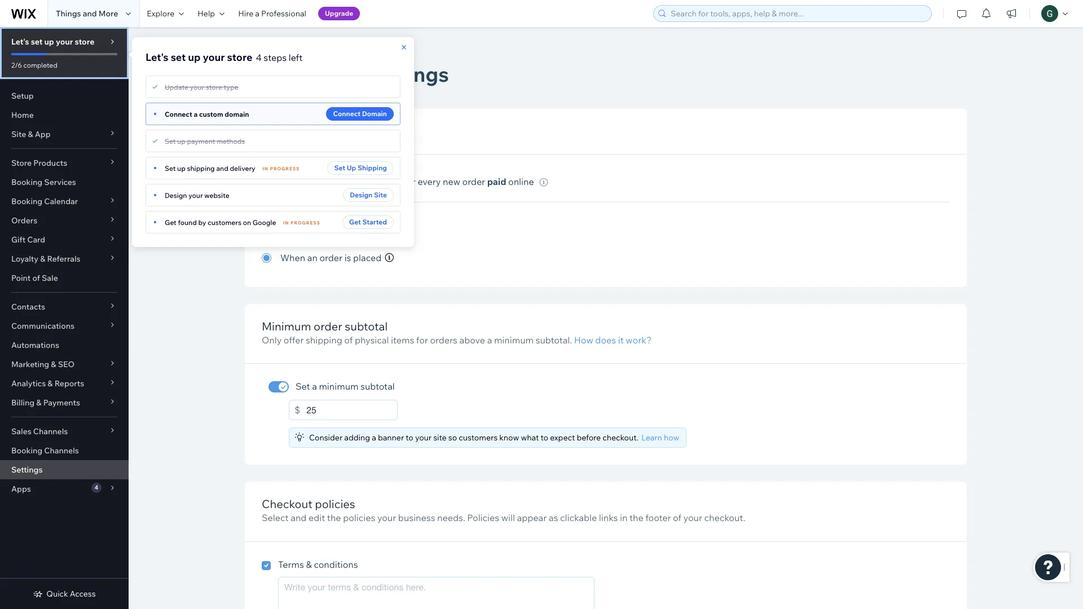 Task type: locate. For each thing, give the bounding box(es) containing it.
1 vertical spatial settings link
[[0, 461, 129, 480]]

0 vertical spatial channels
[[33, 427, 68, 437]]

sales
[[11, 427, 31, 437]]

site
[[11, 129, 26, 139], [374, 191, 387, 199]]

completed
[[23, 61, 57, 69]]

Write your terms & conditions here. text field
[[278, 577, 595, 610]]

1 horizontal spatial 4
[[256, 52, 262, 63]]

communications
[[11, 321, 75, 331]]

0 vertical spatial for
[[404, 176, 416, 187]]

consider adding a banner to your site so customers know what to expect before checkout. learn how
[[309, 433, 680, 443]]

& right loyalty
[[40, 254, 45, 264]]

booking calendar
[[11, 196, 78, 207]]

in for set up shipping and delivery
[[263, 166, 269, 172]]

loyalty & referrals button
[[0, 250, 129, 269]]

ecommerce settings down upgrade button
[[300, 45, 378, 55]]

& for analytics
[[48, 379, 53, 389]]

store up type
[[227, 51, 253, 64]]

set inside "button"
[[334, 164, 346, 172]]

settings up apps
[[11, 465, 43, 475]]

set for set up payment methods
[[165, 137, 176, 145]]

set left up
[[334, 164, 346, 172]]

site inside button
[[374, 191, 387, 199]]

0 horizontal spatial info tooltip image
[[385, 253, 394, 263]]

1 vertical spatial site
[[374, 191, 387, 199]]

a right the hire
[[255, 8, 260, 19]]

and left more
[[83, 8, 97, 19]]

1 vertical spatial in progress
[[283, 220, 321, 226]]

is
[[345, 252, 351, 264]]

your down things at top left
[[56, 37, 73, 47]]

1 horizontal spatial info tooltip image
[[540, 178, 549, 187]]

connect for connect a custom domain
[[165, 110, 192, 118]]

1 vertical spatial update
[[262, 216, 293, 228]]

1 vertical spatial order
[[320, 252, 343, 264]]

3 booking from the top
[[11, 446, 42, 456]]

type
[[224, 83, 239, 91]]

and inside checkout policies select and edit the policies your business needs. policies will appear as clickable links in the footer of your checkout.
[[291, 513, 307, 524]]

communications button
[[0, 317, 129, 336]]

booking
[[11, 177, 42, 187], [11, 196, 42, 207], [11, 446, 42, 456]]

1 horizontal spatial site
[[374, 191, 387, 199]]

1 horizontal spatial and
[[216, 164, 229, 172]]

your left business
[[378, 513, 396, 524]]

set inside the sidebar 'element'
[[31, 37, 43, 47]]

1 horizontal spatial shipping
[[306, 335, 343, 346]]

apps
[[11, 484, 31, 495]]

booking channels
[[11, 446, 79, 456]]

1 horizontal spatial let's
[[146, 51, 169, 64]]

design for design your website
[[165, 191, 187, 200]]

1 design from the left
[[350, 191, 373, 199]]

policies right the "edit"
[[343, 513, 376, 524]]

in progress up 'automatically'
[[263, 166, 300, 172]]

only
[[262, 335, 282, 346]]

0 vertical spatial booking
[[11, 177, 42, 187]]

0 horizontal spatial for
[[404, 176, 416, 187]]

2 horizontal spatial of
[[674, 513, 682, 524]]

1 vertical spatial orders
[[11, 216, 37, 226]]

0 vertical spatial let's
[[11, 37, 29, 47]]

a up enter amount text field on the left of page
[[312, 381, 317, 393]]

help button
[[191, 0, 232, 27]]

1 horizontal spatial set
[[171, 51, 186, 64]]

booking down booking services
[[11, 196, 42, 207]]

in progress up when
[[283, 220, 321, 226]]

Enter amount text field
[[307, 401, 398, 421]]

policies up the "edit"
[[315, 498, 356, 512]]

0 horizontal spatial orders
[[11, 216, 37, 226]]

0 vertical spatial site
[[11, 129, 26, 139]]

2 get from the left
[[165, 218, 177, 227]]

point
[[11, 273, 31, 283]]

order right minimum
[[314, 320, 343, 334]]

set up 2/6 completed
[[31, 37, 43, 47]]

0 vertical spatial of
[[32, 273, 40, 283]]

booking services link
[[0, 173, 129, 192]]

2 vertical spatial booking
[[11, 446, 42, 456]]

0 horizontal spatial checkout.
[[603, 433, 639, 443]]

& left reports
[[48, 379, 53, 389]]

store left type
[[206, 83, 222, 91]]

0 vertical spatial settings link
[[239, 45, 282, 56]]

set up $
[[296, 381, 310, 393]]

set up shipping
[[334, 164, 387, 172]]

up inside the sidebar 'element'
[[44, 37, 54, 47]]

0 horizontal spatial 4
[[95, 484, 98, 492]]

0 vertical spatial and
[[83, 8, 97, 19]]

0 vertical spatial in
[[263, 166, 269, 172]]

get left started
[[349, 218, 361, 226]]

0 vertical spatial shipping
[[187, 164, 215, 172]]

of left sale on the left top
[[32, 273, 40, 283]]

booking inside popup button
[[11, 196, 42, 207]]

1 vertical spatial for
[[417, 335, 428, 346]]

design for design site
[[350, 191, 373, 199]]

1 horizontal spatial to
[[541, 433, 549, 443]]

ecommerce
[[300, 45, 345, 55], [245, 62, 363, 87]]

booking down sales
[[11, 446, 42, 456]]

ecommerce settings up "connect domain" at the top
[[245, 62, 449, 87]]

update for update your store type
[[165, 83, 189, 91]]

of left physical
[[345, 335, 353, 346]]

1 booking from the top
[[11, 177, 42, 187]]

channels for sales channels
[[33, 427, 68, 437]]

1 vertical spatial progress
[[291, 220, 321, 226]]

0 horizontal spatial connect
[[165, 110, 192, 118]]

to right banner
[[406, 433, 414, 443]]

store inside the sidebar 'element'
[[75, 37, 95, 47]]

adding
[[345, 433, 370, 443]]

orders
[[262, 124, 299, 138], [11, 216, 37, 226]]

automations link
[[0, 336, 129, 355]]

to right what
[[541, 433, 549, 443]]

up
[[44, 37, 54, 47], [188, 51, 201, 64], [177, 137, 186, 145], [177, 164, 186, 172]]

channels inside "popup button"
[[33, 427, 68, 437]]

0 horizontal spatial site
[[11, 129, 26, 139]]

booking for booking services
[[11, 177, 42, 187]]

orders inside dropdown button
[[11, 216, 37, 226]]

booking services
[[11, 177, 76, 187]]

0 vertical spatial customers
[[208, 218, 242, 227]]

progress up 'automatically'
[[270, 166, 300, 172]]

consider
[[309, 433, 343, 443]]

analytics
[[11, 379, 46, 389]]

explore
[[147, 8, 175, 19]]

set
[[165, 137, 176, 145], [334, 164, 346, 172], [165, 164, 176, 172], [296, 381, 310, 393]]

online
[[509, 176, 534, 187]]

design up found
[[165, 191, 187, 200]]

1 horizontal spatial minimum
[[494, 335, 534, 346]]

minimum order subtotal only offer shipping of physical items for orders above a minimum subtotal. how does it work?
[[262, 320, 652, 346]]

design site button
[[343, 189, 394, 202]]

& inside popup button
[[48, 379, 53, 389]]

customers right so
[[459, 433, 498, 443]]

booking down store
[[11, 177, 42, 187]]

of right footer
[[674, 513, 682, 524]]

0 horizontal spatial and
[[83, 8, 97, 19]]

1 connect from the left
[[333, 110, 361, 118]]

a for set a minimum subtotal
[[312, 381, 317, 393]]

& right billing
[[36, 398, 41, 408]]

analytics & reports button
[[0, 374, 129, 393]]

policies
[[315, 498, 356, 512], [343, 513, 376, 524]]

1 vertical spatial info tooltip image
[[385, 253, 394, 263]]

& inside "dropdown button"
[[28, 129, 33, 139]]

in right google
[[283, 220, 289, 226]]

booking for booking channels
[[11, 446, 42, 456]]

info tooltip image right placed
[[385, 253, 394, 263]]

connect left custom
[[165, 110, 192, 118]]

orders button
[[0, 211, 129, 230]]

0 vertical spatial minimum
[[494, 335, 534, 346]]

order right new
[[463, 176, 486, 187]]

set left payment
[[165, 137, 176, 145]]

2 horizontal spatial and
[[291, 513, 307, 524]]

0 vertical spatial set
[[31, 37, 43, 47]]

1 vertical spatial 4
[[95, 484, 98, 492]]

1 horizontal spatial for
[[417, 335, 428, 346]]

for
[[404, 176, 416, 187], [417, 335, 428, 346]]

0 horizontal spatial in
[[263, 166, 269, 172]]

1 horizontal spatial of
[[345, 335, 353, 346]]

channels down sales channels "popup button"
[[44, 446, 79, 456]]

$
[[295, 405, 300, 416]]

in right delivery
[[263, 166, 269, 172]]

in for get found by customers on google
[[283, 220, 289, 226]]

0 horizontal spatial get
[[165, 218, 177, 227]]

1 horizontal spatial design
[[350, 191, 373, 199]]

& left app
[[28, 129, 33, 139]]

payments
[[43, 398, 80, 408]]

0 vertical spatial orders
[[262, 124, 299, 138]]

1 vertical spatial of
[[345, 335, 353, 346]]

settings link down booking channels
[[0, 461, 129, 480]]

connect
[[333, 110, 361, 118], [165, 110, 192, 118]]

in progress for set up shipping and delivery
[[263, 166, 300, 172]]

1 to from the left
[[406, 433, 414, 443]]

let's
[[11, 37, 29, 47], [146, 51, 169, 64]]

1 horizontal spatial customers
[[459, 433, 498, 443]]

4 left the steps
[[256, 52, 262, 63]]

site down home
[[11, 129, 26, 139]]

your up connect a custom domain
[[190, 83, 204, 91]]

1 horizontal spatial the
[[630, 513, 644, 524]]

& inside "dropdown button"
[[36, 398, 41, 408]]

orders
[[430, 335, 458, 346]]

quick access
[[46, 589, 96, 600]]

1 horizontal spatial get
[[349, 218, 361, 226]]

2 design from the left
[[165, 191, 187, 200]]

up up update your store type
[[188, 51, 201, 64]]

billing
[[11, 398, 35, 408]]

connect a custom domain
[[165, 110, 249, 118]]

0 vertical spatial subtotal
[[345, 320, 388, 334]]

0 horizontal spatial of
[[32, 273, 40, 283]]

how does it work? link
[[575, 335, 652, 346]]

shipping down payment
[[187, 164, 215, 172]]

1 horizontal spatial orders
[[262, 124, 299, 138]]

2 connect from the left
[[165, 110, 192, 118]]

a inside minimum order subtotal only offer shipping of physical items for orders above a minimum subtotal. how does it work?
[[488, 335, 492, 346]]

get for get found by customers on google
[[165, 218, 177, 227]]

update right "on"
[[262, 216, 293, 228]]

& left seo
[[51, 360, 56, 370]]

every
[[418, 176, 441, 187]]

0 horizontal spatial set
[[31, 37, 43, 47]]

customers
[[208, 218, 242, 227], [459, 433, 498, 443]]

subtotal up physical
[[345, 320, 388, 334]]

settings link left left
[[239, 45, 282, 56]]

subtotal
[[345, 320, 388, 334], [361, 381, 395, 393]]

set up design your website
[[165, 164, 176, 172]]

checkout.
[[603, 433, 639, 443], [705, 513, 746, 524]]

minimum up enter amount text field on the left of page
[[319, 381, 359, 393]]

in progress
[[263, 166, 300, 172], [283, 220, 321, 226]]

1 vertical spatial set
[[171, 51, 186, 64]]

a left custom
[[194, 110, 198, 118]]

in
[[620, 513, 628, 524]]

info tooltip image for when an order is placed
[[385, 253, 394, 263]]

design
[[350, 191, 373, 199], [165, 191, 187, 200]]

a right above
[[488, 335, 492, 346]]

up
[[347, 164, 356, 172]]

subtotal inside minimum order subtotal only offer shipping of physical items for orders above a minimum subtotal. how does it work?
[[345, 320, 388, 334]]

home
[[11, 110, 34, 120]]

0 horizontal spatial let's
[[11, 37, 29, 47]]

let's set up your store 4 steps left
[[146, 51, 303, 64]]

progress up an
[[291, 220, 321, 226]]

1 get from the left
[[349, 218, 361, 226]]

needs.
[[438, 513, 466, 524]]

when
[[281, 252, 306, 264]]

1 vertical spatial and
[[216, 164, 229, 172]]

let's up 2/6
[[11, 37, 29, 47]]

checkout. inside checkout policies select and edit the policies your business needs. policies will appear as clickable links in the footer of your checkout.
[[705, 513, 746, 524]]

shipping right offer
[[306, 335, 343, 346]]

orders up gift card
[[11, 216, 37, 226]]

& for billing
[[36, 398, 41, 408]]

update up connect a custom domain
[[165, 83, 189, 91]]

will
[[502, 513, 515, 524]]

and left delivery
[[216, 164, 229, 172]]

steps
[[264, 52, 287, 63]]

0 vertical spatial in progress
[[263, 166, 300, 172]]

site down "invoices"
[[374, 191, 387, 199]]

1 horizontal spatial connect
[[333, 110, 361, 118]]

customers right by
[[208, 218, 242, 227]]

settings up domain
[[367, 62, 449, 87]]

gift
[[11, 235, 25, 245]]

up up completed
[[44, 37, 54, 47]]

your up update your store type
[[203, 51, 225, 64]]

& right terms
[[306, 559, 312, 571]]

appear
[[517, 513, 547, 524]]

1 vertical spatial checkout.
[[705, 513, 746, 524]]

1 vertical spatial booking
[[11, 196, 42, 207]]

above
[[460, 335, 486, 346]]

banner
[[378, 433, 404, 443]]

1 vertical spatial minimum
[[319, 381, 359, 393]]

minimum
[[494, 335, 534, 346], [319, 381, 359, 393]]

set for let's set up your store 4 steps left
[[171, 51, 186, 64]]

policies
[[468, 513, 500, 524]]

get left found
[[165, 218, 177, 227]]

2 to from the left
[[541, 433, 549, 443]]

and down checkout
[[291, 513, 307, 524]]

for right "items"
[[417, 335, 428, 346]]

1 horizontal spatial update
[[262, 216, 293, 228]]

home link
[[0, 106, 129, 125]]

1 vertical spatial customers
[[459, 433, 498, 443]]

connect left domain
[[333, 110, 361, 118]]

order left the is
[[320, 252, 343, 264]]

0 horizontal spatial the
[[327, 513, 341, 524]]

4 down booking channels link
[[95, 484, 98, 492]]

the right the in
[[630, 513, 644, 524]]

minimum left subtotal.
[[494, 335, 534, 346]]

design down create
[[350, 191, 373, 199]]

0 horizontal spatial update
[[165, 83, 189, 91]]

let's inside the sidebar 'element'
[[11, 37, 29, 47]]

subtotal up enter amount text field on the left of page
[[361, 381, 395, 393]]

info tooltip image
[[540, 178, 549, 187], [385, 253, 394, 263]]

0 vertical spatial info tooltip image
[[540, 178, 549, 187]]

a right adding
[[372, 433, 376, 443]]

design inside button
[[350, 191, 373, 199]]

0 vertical spatial progress
[[270, 166, 300, 172]]

info tooltip image right online
[[540, 178, 549, 187]]

connect inside button
[[333, 110, 361, 118]]

get inside button
[[349, 218, 361, 226]]

business
[[398, 513, 436, 524]]

2 vertical spatial order
[[314, 320, 343, 334]]

store products button
[[0, 154, 129, 173]]

store down things and more at the left
[[75, 37, 95, 47]]

items
[[391, 335, 415, 346]]

1 vertical spatial shipping
[[306, 335, 343, 346]]

update for update store inventory:
[[262, 216, 293, 228]]

1 vertical spatial channels
[[44, 446, 79, 456]]

the right the "edit"
[[327, 513, 341, 524]]

let's for let's set up your store
[[11, 37, 29, 47]]

your inside the sidebar 'element'
[[56, 37, 73, 47]]

1 horizontal spatial checkout.
[[705, 513, 746, 524]]

0 horizontal spatial design
[[165, 191, 187, 200]]

for left the "every"
[[404, 176, 416, 187]]

design site
[[350, 191, 387, 199]]

2 vertical spatial and
[[291, 513, 307, 524]]

0 vertical spatial update
[[165, 83, 189, 91]]

2 booking from the top
[[11, 196, 42, 207]]

orders right methods
[[262, 124, 299, 138]]

1 horizontal spatial in
[[283, 220, 289, 226]]

set up update your store type
[[171, 51, 186, 64]]

setup
[[11, 91, 34, 101]]

your left the website
[[189, 191, 203, 200]]

let's down explore
[[146, 51, 169, 64]]

shipping
[[187, 164, 215, 172], [306, 335, 343, 346]]

2 vertical spatial of
[[674, 513, 682, 524]]

your right footer
[[684, 513, 703, 524]]

channels up booking channels
[[33, 427, 68, 437]]

set
[[31, 37, 43, 47], [171, 51, 186, 64]]

1 vertical spatial in
[[283, 220, 289, 226]]

0 vertical spatial 4
[[256, 52, 262, 63]]

0 horizontal spatial to
[[406, 433, 414, 443]]

1 vertical spatial let's
[[146, 51, 169, 64]]



Task type: describe. For each thing, give the bounding box(es) containing it.
and for set
[[216, 164, 229, 172]]

sale
[[42, 273, 58, 283]]

site inside "dropdown button"
[[11, 129, 26, 139]]

1 vertical spatial ecommerce settings
[[245, 62, 449, 87]]

site
[[434, 433, 447, 443]]

store left inventory:
[[295, 216, 317, 228]]

in progress for get found by customers on google
[[283, 220, 321, 226]]

up up design your website
[[177, 164, 186, 172]]

connect domain
[[333, 110, 387, 118]]

conditions
[[314, 559, 358, 571]]

4 inside the let's set up your store 4 steps left
[[256, 52, 262, 63]]

of inside the sidebar 'element'
[[32, 273, 40, 283]]

as
[[549, 513, 559, 524]]

4 inside the sidebar 'element'
[[95, 484, 98, 492]]

it
[[619, 335, 624, 346]]

before
[[577, 433, 601, 443]]

loyalty & referrals
[[11, 254, 81, 264]]

gift card
[[11, 235, 45, 245]]

1 vertical spatial ecommerce
[[245, 62, 363, 87]]

upgrade button
[[318, 7, 360, 20]]

gift card button
[[0, 230, 129, 250]]

booking channels link
[[0, 441, 129, 461]]

products
[[33, 158, 67, 168]]

shipping inside minimum order subtotal only offer shipping of physical items for orders above a minimum subtotal. how does it work?
[[306, 335, 343, 346]]

learn how link
[[642, 433, 680, 444]]

0 horizontal spatial customers
[[208, 218, 242, 227]]

1 vertical spatial policies
[[343, 513, 376, 524]]

shipping
[[358, 164, 387, 172]]

marketing & seo
[[11, 360, 75, 370]]

loyalty
[[11, 254, 38, 264]]

0 vertical spatial ecommerce
[[300, 45, 345, 55]]

what
[[521, 433, 539, 443]]

seo
[[58, 360, 75, 370]]

new
[[443, 176, 461, 187]]

reports
[[55, 379, 84, 389]]

progress for set up shipping and delivery
[[270, 166, 300, 172]]

set for set up shipping
[[334, 164, 346, 172]]

domain
[[362, 110, 387, 118]]

order inside minimum order subtotal only offer shipping of physical items for orders above a minimum subtotal. how does it work?
[[314, 320, 343, 334]]

booking for booking calendar
[[11, 196, 42, 207]]

up left payment
[[177, 137, 186, 145]]

upgrade
[[325, 9, 354, 18]]

custom
[[199, 110, 223, 118]]

sales channels button
[[0, 422, 129, 441]]

& for site
[[28, 129, 33, 139]]

& for marketing
[[51, 360, 56, 370]]

a for connect a custom domain
[[194, 110, 198, 118]]

your left 'site'
[[415, 433, 432, 443]]

0 horizontal spatial settings link
[[0, 461, 129, 480]]

settings left left
[[245, 45, 276, 55]]

1 the from the left
[[327, 513, 341, 524]]

found
[[178, 218, 197, 227]]

setup link
[[0, 86, 129, 106]]

quick
[[46, 589, 68, 600]]

access
[[70, 589, 96, 600]]

point of sale link
[[0, 269, 129, 288]]

more
[[99, 8, 118, 19]]

& for loyalty
[[40, 254, 45, 264]]

0 vertical spatial policies
[[315, 498, 356, 512]]

analytics & reports
[[11, 379, 84, 389]]

quick access button
[[33, 589, 96, 600]]

site & app button
[[0, 125, 129, 144]]

connect for connect domain
[[333, 110, 361, 118]]

professional
[[261, 8, 307, 19]]

automations
[[11, 340, 59, 351]]

2 the from the left
[[630, 513, 644, 524]]

app
[[35, 129, 51, 139]]

get found by customers on google
[[165, 218, 276, 227]]

and for checkout
[[291, 513, 307, 524]]

website
[[205, 191, 230, 200]]

sales channels
[[11, 427, 68, 437]]

let's for let's set up your store 4 steps left
[[146, 51, 169, 64]]

physical
[[355, 335, 389, 346]]

0 vertical spatial ecommerce settings
[[300, 45, 378, 55]]

learn
[[642, 433, 663, 443]]

info tooltip image for automatically create invoices for every new order
[[540, 178, 549, 187]]

2/6
[[11, 61, 22, 69]]

set for set up shipping and delivery
[[165, 164, 176, 172]]

checkout policies select and edit the policies your business needs. policies will appear as clickable links in the footer of your checkout.
[[262, 498, 746, 524]]

terms & conditions
[[278, 559, 358, 571]]

set for set a minimum subtotal
[[296, 381, 310, 393]]

set a minimum subtotal
[[296, 381, 395, 393]]

calendar
[[44, 196, 78, 207]]

set for let's set up your store
[[31, 37, 43, 47]]

1 horizontal spatial settings link
[[239, 45, 282, 56]]

paid
[[488, 176, 507, 187]]

& for terms
[[306, 559, 312, 571]]

site & app
[[11, 129, 51, 139]]

design your website
[[165, 191, 230, 200]]

booking calendar button
[[0, 192, 129, 211]]

hire a professional
[[238, 8, 307, 19]]

0 vertical spatial checkout.
[[603, 433, 639, 443]]

of inside checkout policies select and edit the policies your business needs. policies will appear as clickable links in the footer of your checkout.
[[674, 513, 682, 524]]

subtotal.
[[536, 335, 573, 346]]

clickable
[[561, 513, 597, 524]]

a for hire a professional
[[255, 8, 260, 19]]

marketing & seo button
[[0, 355, 129, 374]]

Search for tools, apps, help & more... field
[[668, 6, 929, 21]]

1 vertical spatial subtotal
[[361, 381, 395, 393]]

update your store type
[[165, 83, 239, 91]]

0 vertical spatial order
[[463, 176, 486, 187]]

get for get started
[[349, 218, 361, 226]]

payment
[[187, 137, 215, 145]]

when an order is placed
[[281, 252, 382, 264]]

2/6 completed
[[11, 61, 57, 69]]

channels for booking channels
[[44, 446, 79, 456]]

minimum inside minimum order subtotal only offer shipping of physical items for orders above a minimum subtotal. how does it work?
[[494, 335, 534, 346]]

methods
[[217, 137, 245, 145]]

automatically
[[279, 176, 337, 187]]

progress for get found by customers on google
[[291, 220, 321, 226]]

how
[[575, 335, 594, 346]]

things and more
[[56, 8, 118, 19]]

of inside minimum order subtotal only offer shipping of physical items for orders above a minimum subtotal. how does it work?
[[345, 335, 353, 346]]

google
[[253, 218, 276, 227]]

select
[[262, 513, 289, 524]]

0 horizontal spatial minimum
[[319, 381, 359, 393]]

card
[[27, 235, 45, 245]]

for inside minimum order subtotal only offer shipping of physical items for orders above a minimum subtotal. how does it work?
[[417, 335, 428, 346]]

domain
[[225, 110, 249, 118]]

referrals
[[47, 254, 81, 264]]

set up payment methods
[[165, 137, 245, 145]]

sidebar element
[[0, 27, 129, 610]]

settings inside the sidebar 'element'
[[11, 465, 43, 475]]

hire
[[238, 8, 254, 19]]

placed
[[353, 252, 382, 264]]

inventory:
[[319, 216, 361, 228]]

settings down upgrade button
[[347, 45, 378, 55]]

0 horizontal spatial shipping
[[187, 164, 215, 172]]

store products
[[11, 158, 67, 168]]

delivery
[[230, 164, 256, 172]]

contacts
[[11, 302, 45, 312]]

offer
[[284, 335, 304, 346]]

get started
[[349, 218, 387, 226]]

contacts button
[[0, 298, 129, 317]]

by
[[198, 218, 206, 227]]



Task type: vqa. For each thing, say whether or not it's contained in the screenshot.
minimum
yes



